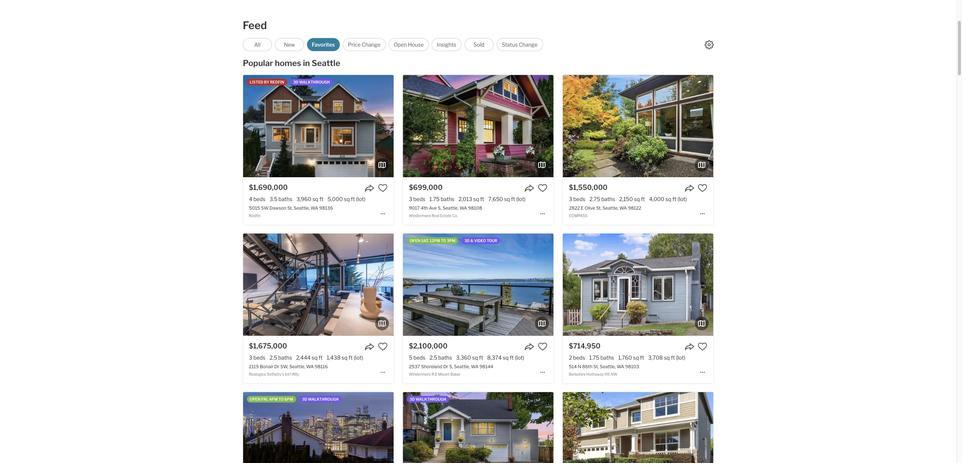 Task type: vqa. For each thing, say whether or not it's contained in the screenshot.
8,374 sq ft (lot)
yes



Task type: describe. For each thing, give the bounding box(es) containing it.
ft for 5,000 sq ft (lot)
[[351, 196, 355, 203]]

sotheby's
[[267, 373, 284, 377]]

all
[[254, 41, 261, 48]]

walkthrough for listed by redfin
[[299, 80, 330, 84]]

3 photo of 2537 shoreland dr s, seattle, wa 98144 image from the left
[[554, 234, 705, 336]]

2.75 baths
[[590, 196, 616, 203]]

shoreland
[[421, 365, 443, 370]]

4 beds
[[249, 196, 266, 203]]

s, for $699,000
[[438, 206, 442, 211]]

baker
[[451, 373, 461, 377]]

st, for $1,550,000
[[597, 206, 602, 211]]

co.
[[453, 214, 458, 218]]

2 photo of 9017 4th ave s, seattle, wa 98108 image from the left
[[403, 75, 554, 178]]

sq for 8,374
[[503, 355, 509, 361]]

rlty
[[292, 373, 299, 377]]

$1,690,000
[[249, 184, 288, 192]]

98122
[[629, 206, 642, 211]]

7,650
[[489, 196, 503, 203]]

beds for $1,690,000
[[254, 196, 266, 203]]

1.75 for $699,000
[[430, 196, 440, 203]]

favorite button checkbox for $1,675,000
[[378, 342, 388, 352]]

int'l
[[285, 373, 292, 377]]

windermere for $699,000
[[409, 214, 431, 218]]

hathaway
[[587, 373, 604, 377]]

beds for $699,000
[[414, 196, 426, 203]]

homes
[[275, 58, 302, 68]]

3pm
[[447, 239, 456, 243]]

5
[[409, 355, 413, 361]]

baths for $1,550,000
[[602, 196, 616, 203]]

seattle, for $2,100,000
[[454, 365, 470, 370]]

hs
[[605, 373, 610, 377]]

ft for 7,650 sq ft (lot)
[[512, 196, 516, 203]]

real
[[432, 214, 440, 218]]

by
[[264, 80, 270, 84]]

New radio
[[275, 38, 304, 51]]

bonair
[[260, 365, 274, 370]]

wa for $1,690,000
[[311, 206, 318, 211]]

1 photo of 1221 bigelow ave n, seattle, wa 98109 image from the left
[[93, 393, 243, 464]]

2.5 for $1,675,000
[[270, 355, 277, 361]]

2.5 baths for $2,100,000
[[430, 355, 452, 361]]

7,650 sq ft (lot)
[[489, 196, 526, 203]]

ft for 2,013 sq ft
[[481, 196, 485, 203]]

baths for $1,675,000
[[279, 355, 292, 361]]

sw,
[[281, 365, 289, 370]]

seattle, for $1,550,000
[[603, 206, 619, 211]]

2.5 for $2,100,000
[[430, 355, 438, 361]]

change for status change
[[519, 41, 538, 48]]

5015
[[249, 206, 260, 211]]

3.5 baths
[[270, 196, 293, 203]]

nw
[[611, 373, 618, 377]]

dr for $1,675,000
[[275, 365, 280, 370]]

sq for 2,013
[[474, 196, 480, 203]]

3 photo of 514 n 86th st, seattle, wa 98103 image from the left
[[714, 234, 865, 336]]

dr for $2,100,000
[[444, 365, 449, 370]]

favorite button image for $714,950
[[698, 342, 708, 352]]

3 photo of 2314 e lynn st, seattle, wa 98112 image from the left
[[554, 393, 705, 464]]

Status Change radio
[[497, 38, 543, 51]]

favorite button checkbox
[[698, 342, 708, 352]]

sq for 2,444
[[312, 355, 318, 361]]

sat,
[[422, 239, 429, 243]]

2,013
[[459, 196, 473, 203]]

$2,100,000
[[409, 343, 448, 351]]

9017 4th ave s, seattle, wa 98108 windermere real estate co.
[[409, 206, 483, 218]]

98103
[[626, 365, 640, 370]]

listed by redfin
[[250, 80, 284, 84]]

4th
[[421, 206, 428, 211]]

3d & video tour
[[465, 239, 498, 243]]

baths for $714,950
[[601, 355, 615, 361]]

8,374 sq ft (lot)
[[488, 355, 525, 361]]

house
[[408, 41, 424, 48]]

mount
[[439, 373, 450, 377]]

favorite button checkbox for $1,690,000
[[378, 184, 388, 193]]

3 photo of 5015 sw dawson st, seattle, wa 98136 image from the left
[[394, 75, 545, 178]]

Insights radio
[[432, 38, 462, 51]]

2 photo of 1221 bigelow ave n, seattle, wa 98109 image from the left
[[243, 393, 394, 464]]

2,150 sq ft
[[620, 196, 646, 203]]

(lot) for $699,000
[[517, 196, 526, 203]]

walkthrough down r
[[416, 398, 447, 402]]

1 photo of 2537 shoreland dr s, seattle, wa 98144 image from the left
[[253, 234, 403, 336]]

3 photo of 1221 bigelow ave n, seattle, wa 98109 image from the left
[[394, 393, 545, 464]]

in
[[303, 58, 310, 68]]

3 for $699,000
[[409, 196, 413, 203]]

5015 sw dawson st, seattle, wa 98136 redfin
[[249, 206, 333, 218]]

redfin
[[249, 214, 261, 218]]

ft for 4,000 sq ft (lot)
[[673, 196, 677, 203]]

5,000 sq ft (lot)
[[328, 196, 366, 203]]

ave
[[429, 206, 437, 211]]

98108
[[468, 206, 483, 211]]

ft for 3,360 sq ft
[[480, 355, 484, 361]]

1,438
[[327, 355, 341, 361]]

1 photo of 9017 4th ave s, seattle, wa 98108 image from the left
[[253, 75, 403, 178]]

e inside 2822 e olive st, seattle, wa 98122 compass
[[581, 206, 584, 211]]

3d for listed by redfin
[[293, 80, 299, 84]]

redfin
[[270, 80, 284, 84]]

beds for $2,100,000
[[414, 355, 426, 361]]

favorite button image for $699,000
[[538, 184, 548, 193]]

popular
[[243, 58, 273, 68]]

favorite button image for $1,675,000
[[378, 342, 388, 352]]

2537 shoreland dr s, seattle, wa 98144 windermere r e mount baker
[[409, 365, 494, 377]]

3,960 sq ft
[[297, 196, 324, 203]]

price
[[348, 41, 361, 48]]

2 beds
[[569, 355, 586, 361]]

beds for $714,950
[[574, 355, 586, 361]]

n
[[578, 365, 582, 370]]

berkshire
[[569, 373, 586, 377]]

1 photo of 514 n 86th st, seattle, wa 98103 image from the left
[[413, 234, 563, 336]]

sq for 4,000
[[666, 196, 672, 203]]

sold
[[474, 41, 485, 48]]

3.5
[[270, 196, 278, 203]]

4,000 sq ft (lot)
[[650, 196, 687, 203]]

Favorites radio
[[307, 38, 340, 51]]

2 photo of 2822 e olive st, seattle, wa 98122 image from the left
[[563, 75, 714, 178]]

3d walkthrough for open fri, 4pm to 6pm
[[302, 398, 339, 402]]

to for 3pm
[[441, 239, 446, 243]]

3 beds for $1,550,000
[[569, 196, 586, 203]]

seattle
[[312, 58, 341, 68]]

$714,950
[[569, 343, 601, 351]]

514 n 86th st, seattle, wa 98103 berkshire hathaway hs nw
[[569, 365, 640, 377]]

2 photo of 2119 bonair dr sw, seattle, wa 98116 image from the left
[[243, 234, 394, 336]]

wa for $2,100,000
[[471, 365, 479, 370]]

3,708
[[649, 355, 663, 361]]

favorite button image for $1,550,000
[[698, 184, 708, 193]]

(lot) for $2,100,000
[[515, 355, 525, 361]]

3d walkthrough for listed by redfin
[[293, 80, 330, 84]]

3d for open fri, 4pm to 6pm
[[302, 398, 308, 402]]

(lot) for $1,675,000
[[354, 355, 363, 361]]

2119
[[249, 365, 259, 370]]

Open House radio
[[389, 38, 429, 51]]

1 photo of 2119 bonair dr sw, seattle, wa 98116 image from the left
[[93, 234, 243, 336]]

2822
[[569, 206, 580, 211]]

open house
[[394, 41, 424, 48]]

favorite button checkbox for $699,000
[[538, 184, 548, 193]]

2.75
[[590, 196, 601, 203]]

seattle, for $1,690,000
[[294, 206, 310, 211]]

beds for $1,675,000
[[254, 355, 266, 361]]

98116
[[315, 365, 328, 370]]

favorites
[[312, 41, 335, 48]]

sq for 2,150
[[635, 196, 640, 203]]

2 photo of 918 n 91st st, seattle, wa 98103 image from the left
[[563, 393, 714, 464]]

fri,
[[261, 398, 268, 402]]

1.75 for $714,950
[[590, 355, 600, 361]]

price change
[[348, 41, 381, 48]]

st, for $714,950
[[594, 365, 599, 370]]

e inside 2537 shoreland dr s, seattle, wa 98144 windermere r e mount baker
[[435, 373, 438, 377]]

3 beds for $699,000
[[409, 196, 426, 203]]

3,360
[[457, 355, 471, 361]]

walkthrough for open fri, 4pm to 6pm
[[308, 398, 339, 402]]

sq for 1,438
[[342, 355, 348, 361]]

3 photo of 2119 bonair dr sw, seattle, wa 98116 image from the left
[[394, 234, 545, 336]]

ft for 1,438 sq ft (lot)
[[349, 355, 353, 361]]



Task type: locate. For each thing, give the bounding box(es) containing it.
st, for $1,690,000
[[288, 206, 293, 211]]

sq up 98108
[[474, 196, 480, 203]]

2 2.5 from the left
[[430, 355, 438, 361]]

change inside radio
[[362, 41, 381, 48]]

open
[[394, 41, 407, 48]]

windermere
[[409, 214, 431, 218], [409, 373, 431, 377]]

1.75 baths for $699,000
[[430, 196, 455, 203]]

All radio
[[243, 38, 272, 51]]

wa for $714,950
[[617, 365, 625, 370]]

3 beds up the 2822
[[569, 196, 586, 203]]

ft right 7,650
[[512, 196, 516, 203]]

open left the sat,
[[410, 239, 421, 243]]

1 windermere from the top
[[409, 214, 431, 218]]

0 vertical spatial e
[[581, 206, 584, 211]]

dr left sw, at left
[[275, 365, 280, 370]]

2,013 sq ft
[[459, 196, 485, 203]]

wa down 2,013
[[460, 206, 468, 211]]

open
[[410, 239, 421, 243], [250, 398, 261, 402]]

98144
[[480, 365, 494, 370]]

s, up baker
[[450, 365, 453, 370]]

(lot) for $1,550,000
[[678, 196, 687, 203]]

wa down 2,150
[[620, 206, 628, 211]]

1 vertical spatial e
[[435, 373, 438, 377]]

walkthrough
[[299, 80, 330, 84], [308, 398, 339, 402], [416, 398, 447, 402]]

listed
[[250, 80, 264, 84]]

1 vertical spatial open
[[250, 398, 261, 402]]

sq right 3,708
[[665, 355, 670, 361]]

ft right 5,000
[[351, 196, 355, 203]]

ft for 2,444 sq ft
[[319, 355, 323, 361]]

favorite button image for $1,690,000
[[378, 184, 388, 193]]

1 horizontal spatial favorite button image
[[698, 342, 708, 352]]

0 horizontal spatial dr
[[275, 365, 280, 370]]

seattle, up rlty
[[289, 365, 306, 370]]

2 photo of 2537 shoreland dr s, seattle, wa 98144 image from the left
[[403, 234, 554, 336]]

2.5 up shoreland on the left of the page
[[430, 355, 438, 361]]

seattle, for $714,950
[[600, 365, 616, 370]]

beds up 4th
[[414, 196, 426, 203]]

st, right olive
[[597, 206, 602, 211]]

sq for 3,360
[[473, 355, 478, 361]]

realogics
[[249, 373, 266, 377]]

1,760
[[619, 355, 633, 361]]

ft left 3,708
[[641, 355, 645, 361]]

baths up 2537 shoreland dr s, seattle, wa 98144 windermere r e mount baker
[[439, 355, 452, 361]]

change right price
[[362, 41, 381, 48]]

ft right 3,708
[[671, 355, 676, 361]]

1 photo of 2822 e olive st, seattle, wa 98122 image from the left
[[413, 75, 563, 178]]

seattle, up co.
[[443, 206, 459, 211]]

(lot) right 1,438
[[354, 355, 363, 361]]

s, inside 2537 shoreland dr s, seattle, wa 98144 windermere r e mount baker
[[450, 365, 453, 370]]

dawson
[[270, 206, 287, 211]]

(lot) for $714,950
[[677, 355, 686, 361]]

wa up the nw
[[617, 365, 625, 370]]

seattle, inside 514 n 86th st, seattle, wa 98103 berkshire hathaway hs nw
[[600, 365, 616, 370]]

0 horizontal spatial to
[[279, 398, 284, 402]]

photo of 5015 sw dawson st, seattle, wa 98136 image
[[93, 75, 243, 178], [243, 75, 394, 178], [394, 75, 545, 178]]

seattle, inside 5015 sw dawson st, seattle, wa 98136 redfin
[[294, 206, 310, 211]]

to for 6pm
[[279, 398, 284, 402]]

ft up 98136
[[320, 196, 324, 203]]

wa inside 514 n 86th st, seattle, wa 98103 berkshire hathaway hs nw
[[617, 365, 625, 370]]

st, inside 514 n 86th st, seattle, wa 98103 berkshire hathaway hs nw
[[594, 365, 599, 370]]

2 photo of 2314 e lynn st, seattle, wa 98112 image from the left
[[403, 393, 554, 464]]

wa for $1,550,000
[[620, 206, 628, 211]]

new
[[284, 41, 295, 48]]

dr inside 2537 shoreland dr s, seattle, wa 98144 windermere r e mount baker
[[444, 365, 449, 370]]

1.75 up ave at top left
[[430, 196, 440, 203]]

2 dr from the left
[[444, 365, 449, 370]]

1 horizontal spatial open
[[410, 239, 421, 243]]

2
[[569, 355, 572, 361]]

favorite button checkbox
[[378, 184, 388, 193], [538, 184, 548, 193], [698, 184, 708, 193], [378, 342, 388, 352], [538, 342, 548, 352]]

walkthrough down the 'in'
[[299, 80, 330, 84]]

(lot) right "4,000"
[[678, 196, 687, 203]]

wa
[[311, 206, 318, 211], [460, 206, 468, 211], [620, 206, 628, 211], [306, 365, 314, 370], [471, 365, 479, 370], [617, 365, 625, 370]]

1 horizontal spatial 2.5
[[430, 355, 438, 361]]

change
[[362, 41, 381, 48], [519, 41, 538, 48]]

ft right 1,438
[[349, 355, 353, 361]]

photo of 918 n 91st st, seattle, wa 98103 image
[[413, 393, 563, 464], [563, 393, 714, 464], [714, 393, 865, 464]]

change inside radio
[[519, 41, 538, 48]]

ft right "4,000"
[[673, 196, 677, 203]]

wa down 3,360 sq ft at the bottom
[[471, 365, 479, 370]]

beds right 2
[[574, 355, 586, 361]]

3d walkthrough right 6pm on the bottom left
[[302, 398, 339, 402]]

beds up the 2119
[[254, 355, 266, 361]]

(lot) right 3,708
[[677, 355, 686, 361]]

&
[[471, 239, 474, 243]]

ft up 98122
[[641, 196, 646, 203]]

3 photo of 2822 e olive st, seattle, wa 98122 image from the left
[[714, 75, 865, 178]]

0 vertical spatial to
[[441, 239, 446, 243]]

s, for $2,100,000
[[450, 365, 453, 370]]

wa inside 2537 shoreland dr s, seattle, wa 98144 windermere r e mount baker
[[471, 365, 479, 370]]

wa inside 9017 4th ave s, seattle, wa 98108 windermere real estate co.
[[460, 206, 468, 211]]

3 for $1,675,000
[[249, 355, 253, 361]]

windermere inside 9017 4th ave s, seattle, wa 98108 windermere real estate co.
[[409, 214, 431, 218]]

5,000
[[328, 196, 343, 203]]

st, inside 5015 sw dawson st, seattle, wa 98136 redfin
[[288, 206, 293, 211]]

2 photo of 514 n 86th st, seattle, wa 98103 image from the left
[[563, 234, 714, 336]]

photo of 2314 e lynn st, seattle, wa 98112 image
[[253, 393, 403, 464], [403, 393, 554, 464], [554, 393, 705, 464]]

1 horizontal spatial 3
[[409, 196, 413, 203]]

ft for 3,708 sq ft (lot)
[[671, 355, 676, 361]]

baths up 'dawson'
[[279, 196, 293, 203]]

seattle, up hs at the bottom right
[[600, 365, 616, 370]]

sq
[[313, 196, 319, 203], [344, 196, 350, 203], [474, 196, 480, 203], [505, 196, 510, 203], [635, 196, 640, 203], [666, 196, 672, 203], [312, 355, 318, 361], [342, 355, 348, 361], [473, 355, 478, 361], [503, 355, 509, 361], [634, 355, 639, 361], [665, 355, 670, 361]]

beds up the 2822
[[574, 196, 586, 203]]

(lot) for $1,690,000
[[356, 196, 366, 203]]

3 up the 2822
[[569, 196, 573, 203]]

2822 e olive st, seattle, wa 98122 compass
[[569, 206, 642, 218]]

1 vertical spatial 1.75
[[590, 355, 600, 361]]

0 horizontal spatial e
[[435, 373, 438, 377]]

seattle, inside '2119 bonair dr sw, seattle, wa 98116 realogics sotheby's int'l rlty'
[[289, 365, 306, 370]]

option group
[[243, 38, 543, 51]]

sq right 3,960
[[313, 196, 319, 203]]

ft up 98108
[[481, 196, 485, 203]]

sq up 98122
[[635, 196, 640, 203]]

1 horizontal spatial s,
[[450, 365, 453, 370]]

1 vertical spatial windermere
[[409, 373, 431, 377]]

sq for 5,000
[[344, 196, 350, 203]]

wa down "3,960 sq ft" at top left
[[311, 206, 318, 211]]

windermere inside 2537 shoreland dr s, seattle, wa 98144 windermere r e mount baker
[[409, 373, 431, 377]]

(lot) right 8,374
[[515, 355, 525, 361]]

1 favorite button image from the left
[[538, 342, 548, 352]]

baths up 514 n 86th st, seattle, wa 98103 berkshire hathaway hs nw at the bottom of the page
[[601, 355, 615, 361]]

ft for 8,374 sq ft (lot)
[[510, 355, 514, 361]]

wa inside 5015 sw dawson st, seattle, wa 98136 redfin
[[311, 206, 318, 211]]

to left 3pm
[[441, 239, 446, 243]]

windermere down 2537
[[409, 373, 431, 377]]

st, inside 2822 e olive st, seattle, wa 98122 compass
[[597, 206, 602, 211]]

3d right redfin
[[293, 80, 299, 84]]

photo of 514 n 86th st, seattle, wa 98103 image
[[413, 234, 563, 336], [563, 234, 714, 336], [714, 234, 865, 336]]

sq right 3,360
[[473, 355, 478, 361]]

dr up mount
[[444, 365, 449, 370]]

beds
[[254, 196, 266, 203], [414, 196, 426, 203], [574, 196, 586, 203], [254, 355, 266, 361], [414, 355, 426, 361], [574, 355, 586, 361]]

sq up 98103
[[634, 355, 639, 361]]

1 horizontal spatial change
[[519, 41, 538, 48]]

open left the 'fri,'
[[250, 398, 261, 402]]

0 vertical spatial 1.75
[[430, 196, 440, 203]]

Price Change radio
[[343, 38, 386, 51]]

photo of 2537 shoreland dr s, seattle, wa 98144 image
[[253, 234, 403, 336], [403, 234, 554, 336], [554, 234, 705, 336]]

e
[[581, 206, 584, 211], [435, 373, 438, 377]]

1.75 baths up 514 n 86th st, seattle, wa 98103 berkshire hathaway hs nw at the bottom of the page
[[590, 355, 615, 361]]

favorite button checkbox for $1,550,000
[[698, 184, 708, 193]]

s, right ave at top left
[[438, 206, 442, 211]]

sq for 3,960
[[313, 196, 319, 203]]

change for price change
[[362, 41, 381, 48]]

3,360 sq ft
[[457, 355, 484, 361]]

514
[[569, 365, 577, 370]]

baths for $699,000
[[441, 196, 455, 203]]

3
[[409, 196, 413, 203], [569, 196, 573, 203], [249, 355, 253, 361]]

1 photo of 918 n 91st st, seattle, wa 98103 image from the left
[[413, 393, 563, 464]]

seattle, inside 9017 4th ave s, seattle, wa 98108 windermere real estate co.
[[443, 206, 459, 211]]

$1,675,000
[[249, 343, 287, 351]]

2.5 baths up sw, at left
[[270, 355, 292, 361]]

sq for 7,650
[[505, 196, 510, 203]]

2 favorite button image from the left
[[698, 342, 708, 352]]

0 horizontal spatial open
[[250, 398, 261, 402]]

3 beds up 9017 in the left top of the page
[[409, 196, 426, 203]]

2.5 up 'bonair'
[[270, 355, 277, 361]]

2 windermere from the top
[[409, 373, 431, 377]]

3 beds
[[409, 196, 426, 203], [569, 196, 586, 203], [249, 355, 266, 361]]

0 horizontal spatial 3 beds
[[249, 355, 266, 361]]

0 horizontal spatial 3
[[249, 355, 253, 361]]

3 beds for $1,675,000
[[249, 355, 266, 361]]

1 2.5 from the left
[[270, 355, 277, 361]]

3 photo of 918 n 91st st, seattle, wa 98103 image from the left
[[714, 393, 865, 464]]

0 vertical spatial windermere
[[409, 214, 431, 218]]

open for open fri, 4pm to 6pm
[[250, 398, 261, 402]]

3 up 9017 in the left top of the page
[[409, 196, 413, 203]]

beds for $1,550,000
[[574, 196, 586, 203]]

3d
[[293, 80, 299, 84], [465, 239, 470, 243], [302, 398, 308, 402], [410, 398, 415, 402]]

3d left &
[[465, 239, 470, 243]]

wa down 2,444 sq ft
[[306, 365, 314, 370]]

baths for $2,100,000
[[439, 355, 452, 361]]

3d for open sat, 12pm to 3pm
[[465, 239, 470, 243]]

st, up hathaway
[[594, 365, 599, 370]]

ft for 1,760 sq ft
[[641, 355, 645, 361]]

0 vertical spatial open
[[410, 239, 421, 243]]

tour
[[487, 239, 498, 243]]

windermere down 4th
[[409, 214, 431, 218]]

1 dr from the left
[[275, 365, 280, 370]]

beds right 4 at top left
[[254, 196, 266, 203]]

ft up 98144
[[480, 355, 484, 361]]

seattle, down 3,960
[[294, 206, 310, 211]]

(lot) right 7,650
[[517, 196, 526, 203]]

1.75 baths up ave at top left
[[430, 196, 455, 203]]

windermere for $2,100,000
[[409, 373, 431, 377]]

sq right 7,650
[[505, 196, 510, 203]]

3 for $1,550,000
[[569, 196, 573, 203]]

4,000
[[650, 196, 665, 203]]

2 horizontal spatial 3 beds
[[569, 196, 586, 203]]

s,
[[438, 206, 442, 211], [450, 365, 453, 370]]

dr
[[275, 365, 280, 370], [444, 365, 449, 370]]

0 vertical spatial 1.75 baths
[[430, 196, 455, 203]]

favorite button image
[[538, 342, 548, 352], [698, 342, 708, 352]]

seattle, down 3,360
[[454, 365, 470, 370]]

open sat, 12pm to 3pm
[[410, 239, 456, 243]]

12pm
[[430, 239, 440, 243]]

baths
[[279, 196, 293, 203], [441, 196, 455, 203], [602, 196, 616, 203], [279, 355, 292, 361], [439, 355, 452, 361], [601, 355, 615, 361]]

wa for $699,000
[[460, 206, 468, 211]]

status
[[502, 41, 518, 48]]

1 photo of 2314 e lynn st, seattle, wa 98112 image from the left
[[253, 393, 403, 464]]

feed
[[243, 19, 267, 32]]

seattle, inside 2822 e olive st, seattle, wa 98122 compass
[[603, 206, 619, 211]]

photo of 9017 4th ave s, seattle, wa 98108 image
[[253, 75, 403, 178], [403, 75, 554, 178], [554, 75, 705, 178]]

1 2.5 baths from the left
[[270, 355, 292, 361]]

2 photo of 5015 sw dawson st, seattle, wa 98136 image from the left
[[243, 75, 394, 178]]

3d right 6pm on the bottom left
[[302, 398, 308, 402]]

3d walkthrough down r
[[410, 398, 447, 402]]

0 horizontal spatial 2.5
[[270, 355, 277, 361]]

beds right 5
[[414, 355, 426, 361]]

sq right 5,000
[[344, 196, 350, 203]]

e right r
[[435, 373, 438, 377]]

2537
[[409, 365, 420, 370]]

1 horizontal spatial to
[[441, 239, 446, 243]]

change right status
[[519, 41, 538, 48]]

insights
[[437, 41, 457, 48]]

2,150
[[620, 196, 633, 203]]

photo of 2822 e olive st, seattle, wa 98122 image
[[413, 75, 563, 178], [563, 75, 714, 178], [714, 75, 865, 178]]

sq right 8,374
[[503, 355, 509, 361]]

photo of 1221 bigelow ave n, seattle, wa 98109 image
[[93, 393, 243, 464], [243, 393, 394, 464], [394, 393, 545, 464]]

0 horizontal spatial 1.75
[[430, 196, 440, 203]]

$1,550,000
[[569, 184, 608, 192]]

sq for 3,708
[[665, 355, 670, 361]]

0 horizontal spatial s,
[[438, 206, 442, 211]]

status change
[[502, 41, 538, 48]]

(lot) right 5,000
[[356, 196, 366, 203]]

1 vertical spatial to
[[279, 398, 284, 402]]

1 vertical spatial 1.75 baths
[[590, 355, 615, 361]]

1,438 sq ft (lot)
[[327, 355, 363, 361]]

sq for 1,760
[[634, 355, 639, 361]]

seattle, for $1,675,000
[[289, 365, 306, 370]]

3d walkthrough down the 'in'
[[293, 80, 330, 84]]

1.75 up the "86th" on the right bottom of the page
[[590, 355, 600, 361]]

86th
[[583, 365, 593, 370]]

wa inside '2119 bonair dr sw, seattle, wa 98116 realogics sotheby's int'l rlty'
[[306, 365, 314, 370]]

1 horizontal spatial 3 beds
[[409, 196, 426, 203]]

ft right 8,374
[[510, 355, 514, 361]]

wa inside 2822 e olive st, seattle, wa 98122 compass
[[620, 206, 628, 211]]

Sold radio
[[465, 38, 494, 51]]

6pm
[[285, 398, 293, 402]]

open fri, 4pm to 6pm
[[250, 398, 293, 402]]

sq right "4,000"
[[666, 196, 672, 203]]

1 horizontal spatial 1.75 baths
[[590, 355, 615, 361]]

walkthrough down 98116
[[308, 398, 339, 402]]

baths for $1,690,000
[[279, 196, 293, 203]]

2.5 baths up shoreland on the left of the page
[[430, 355, 452, 361]]

baths up 9017 4th ave s, seattle, wa 98108 windermere real estate co.
[[441, 196, 455, 203]]

to right 4pm
[[279, 398, 284, 402]]

option group containing all
[[243, 38, 543, 51]]

wa for $1,675,000
[[306, 365, 314, 370]]

seattle,
[[294, 206, 310, 211], [443, 206, 459, 211], [603, 206, 619, 211], [289, 365, 306, 370], [454, 365, 470, 370], [600, 365, 616, 370]]

1,760 sq ft
[[619, 355, 645, 361]]

3,708 sq ft (lot)
[[649, 355, 686, 361]]

open for open sat, 12pm to 3pm
[[410, 239, 421, 243]]

0 horizontal spatial 2.5 baths
[[270, 355, 292, 361]]

ft for 2,150 sq ft
[[641, 196, 646, 203]]

1 change from the left
[[362, 41, 381, 48]]

2 horizontal spatial 3
[[569, 196, 573, 203]]

8,374
[[488, 355, 502, 361]]

2 change from the left
[[519, 41, 538, 48]]

9017
[[409, 206, 420, 211]]

seattle, for $699,000
[[443, 206, 459, 211]]

0 horizontal spatial change
[[362, 41, 381, 48]]

3d down 2537
[[410, 398, 415, 402]]

$699,000
[[409, 184, 443, 192]]

2 2.5 baths from the left
[[430, 355, 452, 361]]

1 horizontal spatial 1.75
[[590, 355, 600, 361]]

st, right 'dawson'
[[288, 206, 293, 211]]

video
[[475, 239, 486, 243]]

favorite button image
[[378, 184, 388, 193], [538, 184, 548, 193], [698, 184, 708, 193], [378, 342, 388, 352]]

sq up 98116
[[312, 355, 318, 361]]

dr inside '2119 bonair dr sw, seattle, wa 98116 realogics sotheby's int'l rlty'
[[275, 365, 280, 370]]

baths up 2822 e olive st, seattle, wa 98122 compass
[[602, 196, 616, 203]]

photo of 2119 bonair dr sw, seattle, wa 98116 image
[[93, 234, 243, 336], [243, 234, 394, 336], [394, 234, 545, 336]]

1 horizontal spatial e
[[581, 206, 584, 211]]

1 vertical spatial s,
[[450, 365, 453, 370]]

2119 bonair dr sw, seattle, wa 98116 realogics sotheby's int'l rlty
[[249, 365, 328, 377]]

5 beds
[[409, 355, 426, 361]]

1.75 baths for $714,950
[[590, 355, 615, 361]]

favorite button checkbox for $2,100,000
[[538, 342, 548, 352]]

3d walkthrough
[[293, 80, 330, 84], [302, 398, 339, 402], [410, 398, 447, 402]]

0 horizontal spatial 1.75 baths
[[430, 196, 455, 203]]

1 photo of 5015 sw dawson st, seattle, wa 98136 image from the left
[[93, 75, 243, 178]]

2,444 sq ft
[[296, 355, 323, 361]]

1 horizontal spatial 2.5 baths
[[430, 355, 452, 361]]

0 vertical spatial s,
[[438, 206, 442, 211]]

ft up 98116
[[319, 355, 323, 361]]

ft for 3,960 sq ft
[[320, 196, 324, 203]]

seattle, inside 2537 shoreland dr s, seattle, wa 98144 windermere r e mount baker
[[454, 365, 470, 370]]

sw
[[261, 206, 269, 211]]

seattle, down 2.75 baths
[[603, 206, 619, 211]]

baths up sw, at left
[[279, 355, 292, 361]]

(lot)
[[356, 196, 366, 203], [517, 196, 526, 203], [678, 196, 687, 203], [354, 355, 363, 361], [515, 355, 525, 361], [677, 355, 686, 361]]

3 beds up the 2119
[[249, 355, 266, 361]]

0 horizontal spatial favorite button image
[[538, 342, 548, 352]]

3 up the 2119
[[249, 355, 253, 361]]

s, inside 9017 4th ave s, seattle, wa 98108 windermere real estate co.
[[438, 206, 442, 211]]

e left olive
[[581, 206, 584, 211]]

2.5 baths for $1,675,000
[[270, 355, 292, 361]]

1 horizontal spatial dr
[[444, 365, 449, 370]]

sq right 1,438
[[342, 355, 348, 361]]

3 photo of 9017 4th ave s, seattle, wa 98108 image from the left
[[554, 75, 705, 178]]

favorite button image for $2,100,000
[[538, 342, 548, 352]]

98136
[[319, 206, 333, 211]]



